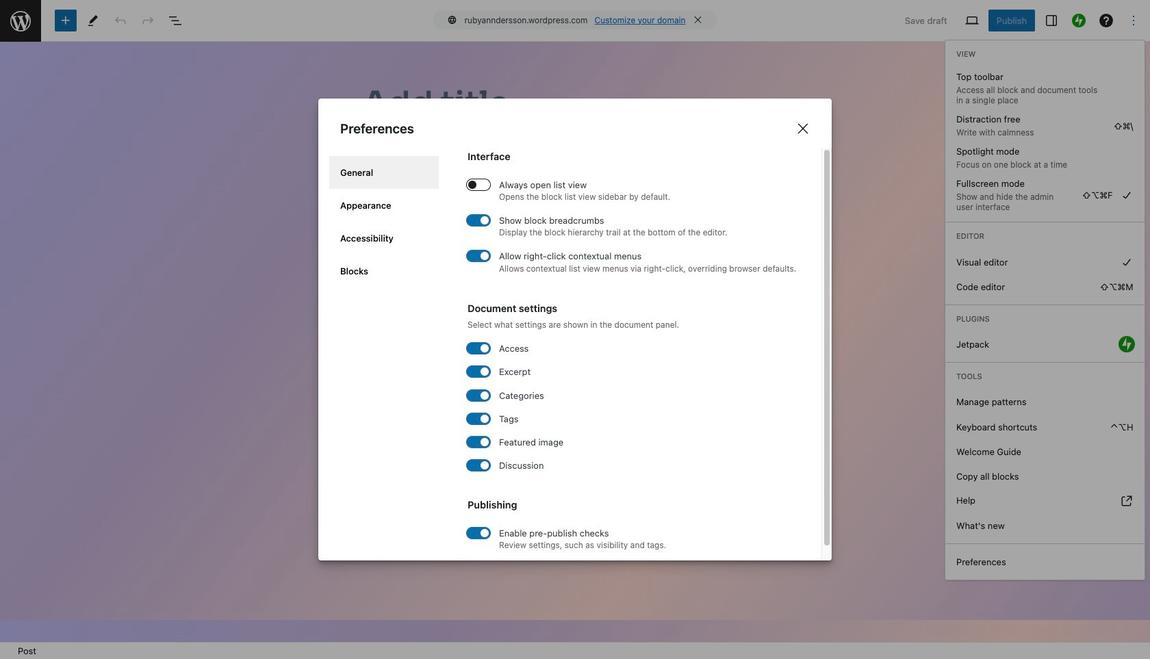 Task type: vqa. For each thing, say whether or not it's contained in the screenshot.
Toggle block inserter icon
no



Task type: locate. For each thing, give the bounding box(es) containing it.
group
[[951, 67, 1139, 217], [951, 250, 1139, 299], [951, 390, 1139, 538]]

1 right image from the top
[[1118, 254, 1135, 270]]

1 vertical spatial group
[[951, 250, 1139, 299]]

right image
[[1118, 254, 1135, 270], [1118, 336, 1135, 353]]

tab panel inside scrollable section document
[[450, 151, 800, 552]]

right image
[[1118, 187, 1135, 204], [1118, 493, 1135, 509]]

2 right image from the top
[[1118, 336, 1135, 353]]

1 vertical spatial right image
[[1118, 493, 1135, 509]]

editor content region
[[0, 42, 1150, 642]]

right image inside 'group'
[[1118, 254, 1135, 270]]

0 vertical spatial right image
[[1118, 254, 1135, 270]]

2 group from the top
[[951, 250, 1139, 299]]

0 vertical spatial right image
[[1118, 187, 1135, 204]]

2 right image from the top
[[1118, 493, 1135, 509]]

tab list
[[329, 156, 439, 288]]

options image
[[1125, 12, 1142, 29]]

0 vertical spatial group
[[951, 67, 1139, 217]]

2 vertical spatial group
[[951, 390, 1139, 538]]

tab panel
[[450, 151, 800, 552]]

1 vertical spatial right image
[[1118, 336, 1135, 353]]



Task type: describe. For each thing, give the bounding box(es) containing it.
3 group from the top
[[951, 390, 1139, 538]]

scrollable section document
[[318, 99, 832, 560]]

redo image
[[140, 12, 156, 29]]

1 right image from the top
[[1118, 187, 1135, 204]]

close image
[[795, 120, 811, 137]]

undo image
[[112, 12, 129, 29]]

1 group from the top
[[951, 67, 1139, 217]]

tab list inside scrollable section document
[[329, 156, 439, 288]]

options menu
[[945, 40, 1144, 580]]



